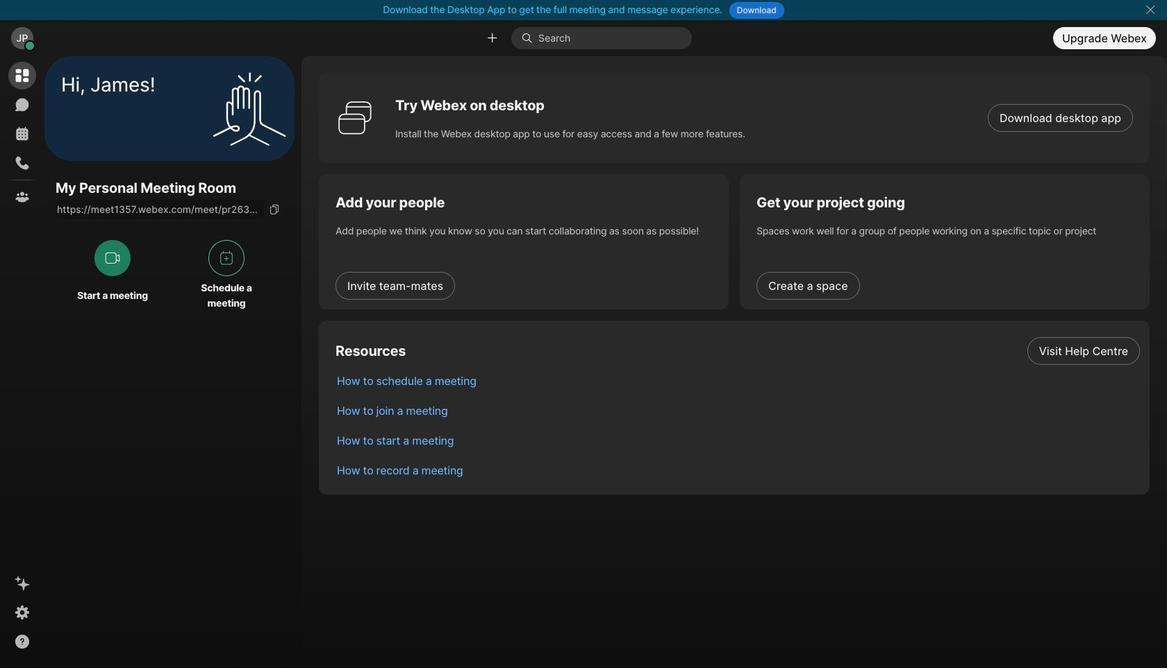 Task type: locate. For each thing, give the bounding box(es) containing it.
two hands high-fiving image
[[208, 67, 291, 150]]

list item
[[326, 336, 1150, 366], [326, 366, 1150, 396], [326, 396, 1150, 426], [326, 426, 1150, 456], [326, 456, 1150, 486]]

5 list item from the top
[[326, 456, 1150, 486]]

cancel_16 image
[[1145, 4, 1156, 15]]

4 list item from the top
[[326, 426, 1150, 456]]

None text field
[[56, 200, 264, 220]]

webex tab list
[[8, 62, 36, 211]]

navigation
[[0, 56, 44, 669]]



Task type: describe. For each thing, give the bounding box(es) containing it.
1 list item from the top
[[326, 336, 1150, 366]]

2 list item from the top
[[326, 366, 1150, 396]]

3 list item from the top
[[326, 396, 1150, 426]]



Task type: vqa. For each thing, say whether or not it's contained in the screenshot.
text box
yes



